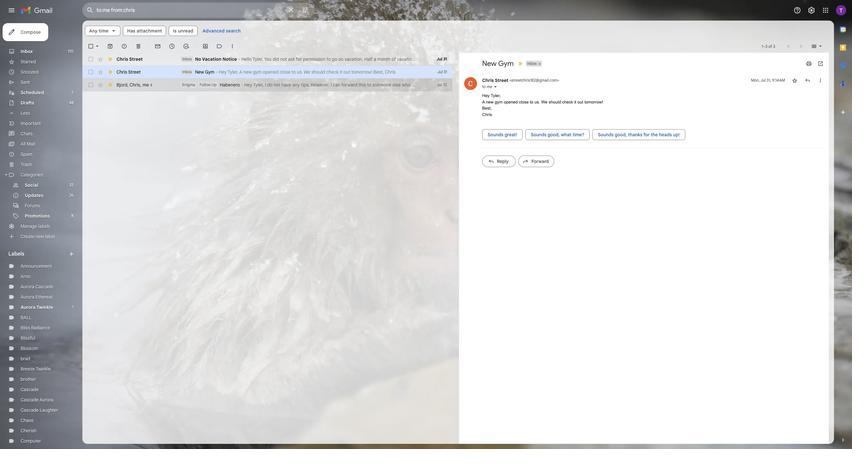 Task type: vqa. For each thing, say whether or not it's contained in the screenshot.
Computer link
yes



Task type: locate. For each thing, give the bounding box(es) containing it.
opened inside hey tyler, a new gym opened close to us. we should check it out tomorrow! best, chris
[[504, 100, 518, 104]]

great!
[[505, 132, 517, 138]]

is unread
[[173, 28, 193, 34]]

street up bjord , chris , me 4
[[128, 69, 141, 75]]

1 inside new gym main content
[[762, 44, 763, 49]]

0 horizontal spatial hey
[[219, 69, 227, 75]]

0 horizontal spatial new
[[195, 69, 204, 75]]

2 horizontal spatial me
[[520, 56, 526, 62]]

0 vertical spatial should
[[311, 69, 325, 75]]

jul left 31,
[[761, 78, 766, 83]]

hey down notice
[[219, 69, 227, 75]]

none checkbox inside row
[[88, 82, 94, 88]]

sounds for sounds great!
[[488, 132, 503, 138]]

vacation.
[[345, 56, 363, 62]]

back
[[503, 56, 513, 62]]

0 horizontal spatial as
[[527, 56, 532, 62]]

to
[[327, 56, 331, 62], [514, 56, 518, 62], [292, 69, 296, 75], [482, 84, 486, 89], [530, 100, 533, 104]]

new
[[243, 69, 252, 75], [486, 100, 494, 104], [36, 234, 44, 240]]

3 row from the top
[[82, 79, 452, 91]]

blissful link
[[21, 336, 35, 342]]

1 vertical spatial chris street
[[117, 69, 141, 75]]

social link
[[25, 183, 38, 188]]

good, left thanks
[[615, 132, 627, 138]]

aurora cascade
[[21, 284, 53, 290]]

1 horizontal spatial -
[[238, 56, 240, 62]]

hey down to me
[[482, 93, 490, 98]]

0 horizontal spatial sounds
[[488, 132, 503, 138]]

check inside hey tyler, a new gym opened close to us. we should check it out tomorrow! best, chris
[[562, 100, 573, 104]]

0 horizontal spatial it
[[340, 69, 342, 75]]

close down the not
[[280, 69, 290, 75]]

snoozed link
[[21, 69, 39, 75]]

aurora up ball
[[21, 305, 35, 311]]

for right ask
[[296, 56, 302, 62]]

advanced search options image
[[299, 4, 312, 16]]

0 horizontal spatial me
[[142, 82, 149, 88]]

1 vertical spatial new
[[486, 100, 494, 104]]

main menu image
[[8, 6, 15, 14]]

computer
[[21, 439, 41, 445]]

mon,
[[751, 78, 760, 83]]

1 horizontal spatial ,
[[140, 82, 141, 88]]

compose
[[21, 29, 41, 35]]

sounds for sounds good, thanks for the heads up!
[[598, 132, 614, 138]]

31 left unacceptable.
[[443, 57, 447, 61]]

jul 31 right without
[[437, 57, 447, 61]]

new left back
[[482, 59, 497, 68]]

1 for 1
[[72, 305, 73, 310]]

new down to me
[[486, 100, 494, 104]]

gym up < at the top
[[498, 59, 514, 68]]

0 vertical spatial tomorrow!
[[351, 69, 372, 75]]

2 sounds from the left
[[531, 132, 547, 138]]

out
[[343, 69, 350, 75], [578, 100, 583, 104]]

of right –
[[768, 44, 772, 49]]

gym inside row
[[205, 69, 214, 75]]

cascade aurora
[[21, 398, 53, 403]]

tomorrow!
[[351, 69, 372, 75], [584, 100, 603, 104]]

jul down notice
[[438, 70, 443, 74]]

0 vertical spatial check
[[326, 69, 339, 75]]

opened down < at the top
[[504, 100, 518, 104]]

me left the inbox button
[[520, 56, 526, 62]]

chris up sounds great!
[[482, 112, 492, 117]]

chris up bjord
[[117, 69, 127, 75]]

1 vertical spatial opened
[[504, 100, 518, 104]]

None checkbox
[[88, 82, 94, 88]]

0 vertical spatial we
[[304, 69, 310, 75]]

new inside hey tyler, a new gym opened close to us. we should check it out tomorrow! best, chris
[[486, 100, 494, 104]]

0 vertical spatial new
[[482, 59, 497, 68]]

1 horizontal spatial tomorrow!
[[584, 100, 603, 104]]

1 horizontal spatial a
[[482, 100, 485, 104]]

inbox link
[[21, 49, 33, 54]]

0 vertical spatial a
[[239, 69, 242, 75]]

new
[[482, 59, 497, 68], [195, 69, 204, 75]]

tab list
[[834, 21, 852, 427]]

archive image
[[107, 43, 113, 50]]

reply
[[497, 159, 509, 164]]

31 up 10
[[444, 70, 447, 74]]

unacceptable.
[[450, 56, 479, 62]]

it
[[340, 69, 342, 75], [574, 100, 576, 104]]

blossom
[[21, 346, 38, 352]]

for left the
[[644, 132, 650, 138]]

opened down you
[[263, 69, 278, 75]]

street left < at the top
[[495, 78, 508, 83]]

new inside the labels navigation
[[36, 234, 44, 240]]

tyler, down show details icon
[[491, 93, 501, 98]]

to right back
[[514, 56, 518, 62]]

1 vertical spatial us.
[[535, 100, 540, 104]]

me left show details icon
[[487, 84, 492, 89]]

inbox up enigma
[[182, 70, 192, 74]]

as left soon
[[527, 56, 532, 62]]

us.
[[297, 69, 303, 75], [535, 100, 540, 104]]

twinkle down ethereal
[[36, 305, 53, 311]]

1 sounds from the left
[[488, 132, 503, 138]]

0 vertical spatial us.
[[297, 69, 303, 75]]

1 horizontal spatial out
[[578, 100, 583, 104]]

mon, jul 31, 9:14 am cell
[[751, 77, 785, 84]]

cascade up chaos
[[21, 408, 39, 414]]

0 vertical spatial best,
[[373, 69, 384, 75]]

a down the hello
[[239, 69, 242, 75]]

tyler, left you
[[253, 56, 263, 62]]

0 horizontal spatial of
[[392, 56, 396, 62]]

show details image
[[493, 85, 497, 89]]

1 vertical spatial gym
[[205, 69, 214, 75]]

1 vertical spatial best,
[[482, 106, 492, 111]]

1 horizontal spatial gym
[[495, 100, 503, 104]]

1 horizontal spatial 1
[[762, 44, 763, 49]]

inbox up starred link
[[21, 49, 33, 54]]

to inside hey tyler, a new gym opened close to us. we should check it out tomorrow! best, chris
[[530, 100, 533, 104]]

10
[[443, 82, 447, 87]]

2 horizontal spatial -
[[241, 82, 243, 88]]

notice
[[432, 56, 445, 62]]

to down streetchris182@gmail.com
[[530, 100, 533, 104]]

chris street
[[117, 56, 143, 62], [117, 69, 141, 75]]

3 sounds from the left
[[598, 132, 614, 138]]

hey inside row
[[219, 69, 227, 75]]

0 vertical spatial gym
[[253, 69, 262, 75]]

0 horizontal spatial -
[[216, 69, 218, 75]]

- left the hello
[[238, 56, 240, 62]]

1 vertical spatial tyler,
[[228, 69, 238, 75]]

1 vertical spatial we
[[541, 100, 547, 104]]

aurora ethereal link
[[21, 295, 52, 300]]

create new label
[[21, 234, 55, 240]]

0 horizontal spatial new
[[36, 234, 44, 240]]

time
[[99, 28, 109, 34]]

street for no
[[129, 56, 143, 62]]

0 horizontal spatial for
[[296, 56, 302, 62]]

aurora twinkle
[[21, 305, 53, 311]]

blossom link
[[21, 346, 38, 352]]

jul
[[437, 57, 442, 61], [438, 70, 443, 74], [761, 78, 766, 83], [437, 82, 442, 87]]

any time button
[[85, 26, 120, 36]]

has
[[127, 28, 135, 34]]

1 vertical spatial out
[[578, 100, 583, 104]]

twinkle right breeze
[[36, 367, 51, 372]]

>
[[557, 78, 559, 83]]

as right soon
[[544, 56, 549, 62]]

of inside row
[[392, 56, 396, 62]]

new down the hello
[[243, 69, 252, 75]]

row
[[82, 53, 600, 66], [82, 66, 452, 79], [82, 79, 452, 91]]

chris street cell
[[482, 78, 559, 83]]

0 horizontal spatial opened
[[263, 69, 278, 75]]

None search field
[[82, 3, 314, 18]]

tomorrow! inside hey tyler, a new gym opened close to us. we should check it out tomorrow! best, chris
[[584, 100, 603, 104]]

0 horizontal spatial gym
[[253, 69, 262, 75]]

None checkbox
[[88, 43, 94, 50], [88, 56, 94, 62], [88, 69, 94, 75], [88, 43, 94, 50], [88, 56, 94, 62], [88, 69, 94, 75]]

new down no
[[195, 69, 204, 75]]

possible.
[[550, 56, 568, 62]]

0 vertical spatial chris street
[[117, 56, 143, 62]]

chris down report spam icon
[[117, 56, 128, 62]]

chris down inbox no vacation notice - hello tyler, you did not ask for permission to go on vacation. half a month  of vacation without notice is unacceptable. please get back to me as soon  as possible. sincerely, chris
[[385, 69, 396, 75]]

- up up
[[216, 69, 218, 75]]

1 horizontal spatial check
[[562, 100, 573, 104]]

1 horizontal spatial opened
[[504, 100, 518, 104]]

0 vertical spatial 1
[[762, 44, 763, 49]]

cascade down cascade link
[[21, 398, 39, 403]]

good, left what
[[548, 132, 560, 138]]

should inside hey tyler, a new gym opened close to us. we should check it out tomorrow! best, chris
[[549, 100, 561, 104]]

0 vertical spatial of
[[768, 44, 772, 49]]

sounds for sounds good, what time?
[[531, 132, 547, 138]]

jul left is
[[437, 57, 442, 61]]

habenero -
[[220, 82, 244, 88]]

0 vertical spatial hey
[[219, 69, 227, 75]]

1 horizontal spatial new
[[243, 69, 252, 75]]

mon, jul 31, 9:14 am
[[751, 78, 785, 83]]

1 chris street from the top
[[117, 56, 143, 62]]

a down to me
[[482, 100, 485, 104]]

sounds right time?
[[598, 132, 614, 138]]

for inside row
[[296, 56, 302, 62]]

twinkle for aurora twinkle
[[36, 305, 53, 311]]

1 horizontal spatial gym
[[498, 59, 514, 68]]

chris street for new
[[117, 69, 141, 75]]

announcement link
[[21, 264, 52, 269]]

good, inside button
[[615, 132, 627, 138]]

1 vertical spatial close
[[519, 100, 529, 104]]

bjord , chris , me 4
[[117, 82, 152, 88]]

cascade link
[[21, 387, 39, 393]]

bliss radiance
[[21, 325, 50, 331]]

best, down a
[[373, 69, 384, 75]]

1 vertical spatial twinkle
[[36, 367, 51, 372]]

should down ">"
[[549, 100, 561, 104]]

opened
[[263, 69, 278, 75], [504, 100, 518, 104]]

aurora up the 'laughter'
[[40, 398, 53, 403]]

starred
[[21, 59, 36, 65]]

9:14 am
[[772, 78, 785, 83]]

good,
[[548, 132, 560, 138], [615, 132, 627, 138]]

forward
[[531, 159, 549, 164]]

updates link
[[25, 193, 43, 199]]

0 horizontal spatial us.
[[297, 69, 303, 75]]

scheduled link
[[21, 90, 44, 96]]

move to inbox image
[[202, 43, 209, 50]]

ask
[[288, 56, 295, 62]]

0 horizontal spatial best,
[[373, 69, 384, 75]]

1 as from the left
[[527, 56, 532, 62]]

mark as unread image
[[155, 43, 161, 50]]

twinkle
[[36, 305, 53, 311], [36, 367, 51, 372]]

drafts link
[[21, 100, 34, 106]]

chris right sincerely,
[[590, 56, 600, 62]]

1 vertical spatial hey
[[482, 93, 490, 98]]

should down permission
[[311, 69, 325, 75]]

cascade for cascade aurora
[[21, 398, 39, 403]]

promotions
[[25, 213, 50, 219]]

0 vertical spatial -
[[238, 56, 240, 62]]

Search mail text field
[[97, 7, 283, 14]]

sounds
[[488, 132, 503, 138], [531, 132, 547, 138], [598, 132, 614, 138]]

1 vertical spatial it
[[574, 100, 576, 104]]

1 horizontal spatial as
[[544, 56, 549, 62]]

as
[[527, 56, 532, 62], [544, 56, 549, 62]]

go
[[332, 56, 337, 62]]

of
[[768, 44, 772, 49], [392, 56, 396, 62]]

sounds up forward
[[531, 132, 547, 138]]

48
[[69, 100, 73, 105]]

1 horizontal spatial 3
[[773, 44, 775, 49]]

inbox left no
[[182, 57, 192, 61]]

we down permission
[[304, 69, 310, 75]]

tyler,
[[253, 56, 263, 62], [228, 69, 238, 75], [491, 93, 501, 98]]

of right month
[[392, 56, 396, 62]]

1 vertical spatial gym
[[495, 100, 503, 104]]

1 vertical spatial tomorrow!
[[584, 100, 603, 104]]

0 horizontal spatial out
[[343, 69, 350, 75]]

best, down to me
[[482, 106, 492, 111]]

jul 31 up jul 10
[[438, 70, 447, 74]]

new gym main content
[[82, 21, 834, 445]]

0 vertical spatial for
[[296, 56, 302, 62]]

soon
[[533, 56, 543, 62]]

hello
[[241, 56, 252, 62]]

cascade for cascade link
[[21, 387, 39, 393]]

to left show details icon
[[482, 84, 486, 89]]

0 horizontal spatial 1
[[72, 305, 73, 310]]

reply link
[[482, 156, 516, 167]]

cascade down brother
[[21, 387, 39, 393]]

Not starred checkbox
[[792, 77, 798, 84]]

new left label
[[36, 234, 44, 240]]

arno
[[21, 274, 30, 280]]

cascade up ethereal
[[35, 284, 53, 290]]

good, inside 'button'
[[548, 132, 560, 138]]

1 inside the labels navigation
[[72, 305, 73, 310]]

me left 4 on the top of the page
[[142, 82, 149, 88]]

0 horizontal spatial close
[[280, 69, 290, 75]]

cascade for cascade laughter
[[21, 408, 39, 414]]

1 horizontal spatial should
[[549, 100, 561, 104]]

1 horizontal spatial hey
[[482, 93, 490, 98]]

close down chris street < streetchris182@gmail.com > at top right
[[519, 100, 529, 104]]

0 vertical spatial street
[[129, 56, 143, 62]]

1 vertical spatial for
[[644, 132, 650, 138]]

1 row from the top
[[82, 53, 600, 66]]

chris street up bjord , chris , me 4
[[117, 69, 141, 75]]

0 horizontal spatial ,
[[127, 82, 128, 88]]

sounds inside 'button'
[[531, 132, 547, 138]]

best,
[[373, 69, 384, 75], [482, 106, 492, 111]]

2 chris street from the top
[[117, 69, 141, 75]]

2 3 from the left
[[773, 44, 775, 49]]

2 horizontal spatial tyler,
[[491, 93, 501, 98]]

aurora for aurora cascade
[[21, 284, 34, 290]]

less button
[[0, 108, 77, 118]]

check
[[326, 69, 339, 75], [562, 100, 573, 104]]

did
[[273, 56, 279, 62]]

row containing bjord
[[82, 79, 452, 91]]

best, inside row
[[373, 69, 384, 75]]

street down delete image
[[129, 56, 143, 62]]

1 horizontal spatial good,
[[615, 132, 627, 138]]

0 horizontal spatial tomorrow!
[[351, 69, 372, 75]]

snoozed
[[21, 69, 39, 75]]

we down streetchris182@gmail.com
[[541, 100, 547, 104]]

0 vertical spatial tyler,
[[253, 56, 263, 62]]

gmail image
[[21, 4, 56, 17]]

jul 31
[[437, 57, 447, 61], [438, 70, 447, 74]]

2 good, from the left
[[615, 132, 627, 138]]

aurora
[[21, 284, 34, 290], [21, 295, 34, 300], [21, 305, 35, 311], [40, 398, 53, 403]]

1 vertical spatial check
[[562, 100, 573, 104]]

labels heading
[[8, 251, 68, 258]]

0 horizontal spatial tyler,
[[228, 69, 238, 75]]

sounds left "great!"
[[488, 132, 503, 138]]

a inside hey tyler, a new gym opened close to us. we should check it out tomorrow! best, chris
[[482, 100, 485, 104]]

-
[[238, 56, 240, 62], [216, 69, 218, 75], [241, 82, 243, 88]]

settings image
[[808, 6, 815, 14]]

gym inside hey tyler, a new gym opened close to us. we should check it out tomorrow! best, chris
[[495, 100, 503, 104]]

1 good, from the left
[[548, 132, 560, 138]]

2 vertical spatial street
[[495, 78, 508, 83]]

toggle split pane mode image
[[811, 43, 817, 50]]

1 horizontal spatial best,
[[482, 106, 492, 111]]

1 horizontal spatial for
[[644, 132, 650, 138]]

1 vertical spatial -
[[216, 69, 218, 75]]

0 vertical spatial new
[[243, 69, 252, 75]]

0 horizontal spatial good,
[[548, 132, 560, 138]]

1 vertical spatial of
[[392, 56, 396, 62]]

tyler, up the habenero -
[[228, 69, 238, 75]]

aurora down arno
[[21, 284, 34, 290]]

inbox up streetchris182@gmail.com
[[527, 61, 537, 66]]

all mail link
[[21, 141, 35, 147]]

tyler, inside hey tyler, a new gym opened close to us. we should check it out tomorrow! best, chris
[[491, 93, 501, 98]]

0 vertical spatial twinkle
[[36, 305, 53, 311]]

0 horizontal spatial 3
[[765, 44, 767, 49]]

report spam image
[[121, 43, 127, 50]]

brad link
[[21, 356, 30, 362]]

1 vertical spatial 1
[[72, 305, 73, 310]]

1 horizontal spatial it
[[574, 100, 576, 104]]

brad
[[21, 356, 30, 362]]

2
[[71, 90, 73, 95]]

inbox inside the labels navigation
[[21, 49, 33, 54]]

chris street down report spam icon
[[117, 56, 143, 62]]

we inside row
[[304, 69, 310, 75]]

0 horizontal spatial we
[[304, 69, 310, 75]]

announcement
[[21, 264, 52, 269]]

compose button
[[3, 23, 48, 41]]

follow up
[[200, 82, 217, 87]]

gym up "follow up"
[[205, 69, 214, 75]]

aurora up aurora twinkle at left bottom
[[21, 295, 34, 300]]

2 vertical spatial new
[[36, 234, 44, 240]]

- right the habenero
[[241, 82, 243, 88]]

2 horizontal spatial new
[[486, 100, 494, 104]]

has attachment
[[127, 28, 162, 34]]

1 vertical spatial a
[[482, 100, 485, 104]]

sent link
[[21, 80, 30, 85]]



Task type: describe. For each thing, give the bounding box(es) containing it.
heads
[[659, 132, 672, 138]]

we inside hey tyler, a new gym opened close to us. we should check it out tomorrow! best, chris
[[541, 100, 547, 104]]

habenero
[[220, 82, 240, 88]]

to left go
[[327, 56, 331, 62]]

0 vertical spatial opened
[[263, 69, 278, 75]]

0 vertical spatial gym
[[498, 59, 514, 68]]

bliss radiance link
[[21, 325, 50, 331]]

sounds great! button
[[482, 129, 523, 140]]

0 vertical spatial out
[[343, 69, 350, 75]]

–
[[763, 44, 765, 49]]

is
[[446, 56, 449, 62]]

inbox inside inbox no vacation notice - hello tyler, you did not ask for permission to go on vacation. half a month  of vacation without notice is unacceptable. please get back to me as soon  as possible. sincerely, chris
[[182, 57, 192, 61]]

mail
[[27, 141, 35, 147]]

out inside hey tyler, a new gym opened close to us. we should check it out tomorrow! best, chris
[[578, 100, 583, 104]]

clear search image
[[285, 4, 297, 16]]

cascade laughter link
[[21, 408, 58, 414]]

snooze image
[[169, 43, 175, 50]]

less
[[21, 110, 30, 116]]

0 vertical spatial it
[[340, 69, 342, 75]]

close inside row
[[280, 69, 290, 75]]

2 , from the left
[[140, 82, 141, 88]]

us. inside row
[[297, 69, 303, 75]]

promotions link
[[25, 213, 50, 219]]

attachment
[[137, 28, 162, 34]]

social
[[25, 183, 38, 188]]

chris up to me
[[482, 78, 494, 83]]

on
[[338, 56, 343, 62]]

chats link
[[21, 131, 33, 137]]

good, for thanks
[[615, 132, 627, 138]]

1 horizontal spatial of
[[768, 44, 772, 49]]

up
[[212, 82, 217, 87]]

1 – 3 of 3
[[762, 44, 775, 49]]

add to tasks image
[[183, 43, 189, 50]]

street for new
[[128, 69, 141, 75]]

updates
[[25, 193, 43, 199]]

spam
[[21, 152, 32, 157]]

inbox button
[[526, 61, 537, 67]]

important
[[21, 121, 41, 127]]

inbox inside inbox new gym - hey tyler, a new gym opened close to us. we should check it out tomorrow!  best, chris
[[182, 70, 192, 74]]

advanced search
[[203, 28, 241, 34]]

please
[[481, 56, 494, 62]]

inbox inside button
[[527, 61, 537, 66]]

0 horizontal spatial check
[[326, 69, 339, 75]]

2 row from the top
[[82, 66, 452, 79]]

31,
[[767, 78, 771, 83]]

unread
[[178, 28, 193, 34]]

any
[[89, 28, 98, 34]]

no
[[195, 56, 201, 62]]

scheduled
[[21, 90, 44, 96]]

chris inside hey tyler, a new gym opened close to us. we should check it out tomorrow! best, chris
[[482, 112, 492, 117]]

jul inside cell
[[761, 78, 766, 83]]

2 as from the left
[[544, 56, 549, 62]]

close inside hey tyler, a new gym opened close to us. we should check it out tomorrow! best, chris
[[519, 100, 529, 104]]

labels image
[[216, 43, 223, 50]]

chris right bjord
[[129, 82, 140, 88]]

1 vertical spatial new
[[195, 69, 204, 75]]

all mail
[[21, 141, 35, 147]]

follow
[[200, 82, 211, 87]]

without
[[415, 56, 431, 62]]

arno link
[[21, 274, 30, 280]]

1 3 from the left
[[765, 44, 767, 49]]

sounds great!
[[488, 132, 517, 138]]

breeze twinkle
[[21, 367, 51, 372]]

time?
[[573, 132, 584, 138]]

us. inside hey tyler, a new gym opened close to us. we should check it out tomorrow! best, chris
[[535, 100, 540, 104]]

to down ask
[[292, 69, 296, 75]]

aurora for aurora twinkle
[[21, 305, 35, 311]]

a
[[374, 56, 376, 62]]

advanced
[[203, 28, 225, 34]]

all
[[21, 141, 26, 147]]

labels navigation
[[0, 21, 82, 450]]

trash
[[21, 162, 32, 168]]

blissful
[[21, 336, 35, 342]]

chaos
[[21, 418, 34, 424]]

0 vertical spatial jul 31
[[437, 57, 447, 61]]

1 , from the left
[[127, 82, 128, 88]]

chris street for no
[[117, 56, 143, 62]]

delete image
[[135, 43, 142, 50]]

1 horizontal spatial me
[[487, 84, 492, 89]]

good, for what
[[548, 132, 560, 138]]

26
[[69, 193, 73, 198]]

ball
[[21, 315, 31, 321]]

1 horizontal spatial new
[[482, 59, 497, 68]]

forward link
[[518, 156, 554, 167]]

sent
[[21, 80, 30, 85]]

categories link
[[21, 172, 43, 178]]

cascade laughter
[[21, 408, 58, 414]]

0 horizontal spatial a
[[239, 69, 242, 75]]

brother link
[[21, 377, 36, 383]]

laughter
[[40, 408, 58, 414]]

1 for 1 – 3 of 3
[[762, 44, 763, 49]]

new inside row
[[243, 69, 252, 75]]

notice
[[223, 56, 237, 62]]

not starred image
[[792, 77, 798, 84]]

search mail image
[[84, 5, 96, 16]]

vacation
[[397, 56, 414, 62]]

hey inside hey tyler, a new gym opened close to us. we should check it out tomorrow! best, chris
[[482, 93, 490, 98]]

0 vertical spatial 31
[[443, 57, 447, 61]]

1 horizontal spatial tyler,
[[253, 56, 263, 62]]

computer link
[[21, 439, 41, 445]]

for inside sounds good, thanks for the heads up! button
[[644, 132, 650, 138]]

create new label link
[[21, 234, 55, 240]]

support image
[[793, 6, 801, 14]]

1 vertical spatial 31
[[444, 70, 447, 74]]

manage labels link
[[21, 224, 50, 230]]

cascade aurora link
[[21, 398, 53, 403]]

is
[[173, 28, 177, 34]]

sounds good, thanks for the heads up!
[[598, 132, 680, 138]]

month
[[377, 56, 390, 62]]

what
[[561, 132, 571, 138]]

more image
[[229, 43, 236, 50]]

jul 10
[[437, 82, 447, 87]]

2 vertical spatial -
[[241, 82, 243, 88]]

aurora ethereal
[[21, 295, 52, 300]]

enigma
[[182, 82, 195, 87]]

has attachment button
[[123, 26, 166, 36]]

you
[[264, 56, 272, 62]]

spam link
[[21, 152, 32, 157]]

permission
[[303, 56, 325, 62]]

the
[[651, 132, 658, 138]]

tomorrow! inside row
[[351, 69, 372, 75]]

half
[[364, 56, 373, 62]]

new gym
[[482, 59, 514, 68]]

it inside hey tyler, a new gym opened close to us. we should check it out tomorrow! best, chris
[[574, 100, 576, 104]]

4
[[150, 83, 152, 87]]

chats
[[21, 131, 33, 137]]

8
[[71, 214, 73, 219]]

ball link
[[21, 315, 31, 321]]

forums link
[[25, 203, 40, 209]]

best, inside hey tyler, a new gym opened close to us. we should check it out tomorrow! best, chris
[[482, 106, 492, 111]]

twinkle for breeze twinkle
[[36, 367, 51, 372]]

manage
[[21, 224, 37, 230]]

bjord
[[117, 82, 127, 88]]

aurora for aurora ethereal
[[21, 295, 34, 300]]

1 vertical spatial jul 31
[[438, 70, 447, 74]]

jul left 10
[[437, 82, 442, 87]]



